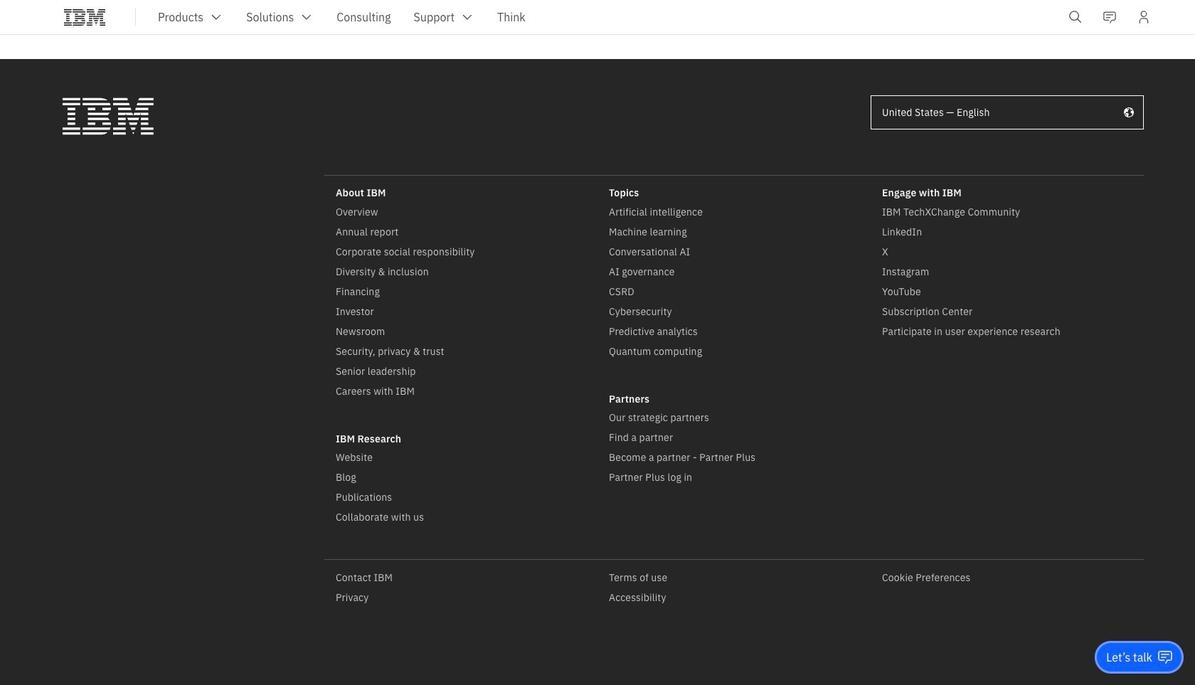 Task type: describe. For each thing, give the bounding box(es) containing it.
contact us region
[[1095, 641, 1184, 674]]

let's talk element
[[1107, 650, 1153, 665]]



